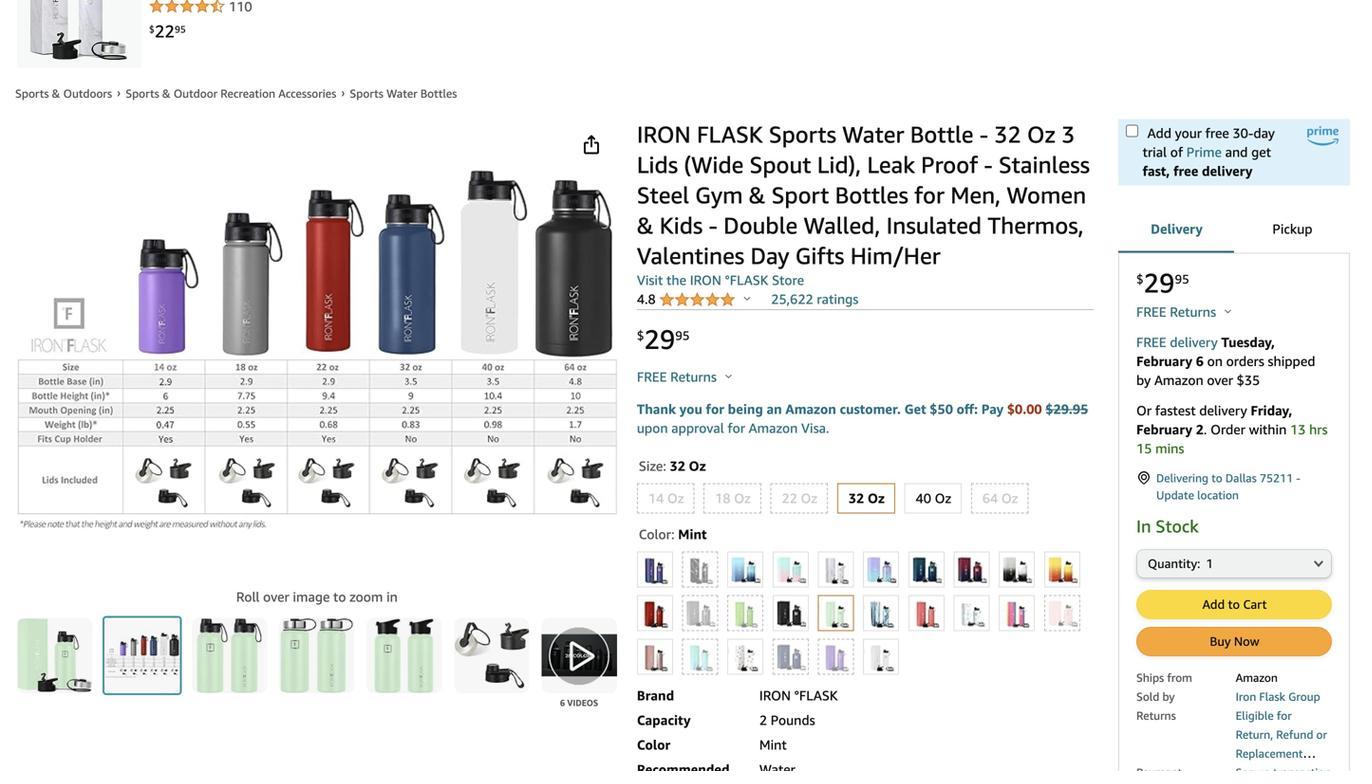 Task type: describe. For each thing, give the bounding box(es) containing it.
carrara marble image
[[819, 553, 853, 587]]

15
[[1137, 441, 1152, 457]]

14 oz button
[[638, 485, 694, 513]]

22 inside button
[[782, 491, 797, 506]]

$35
[[1237, 373, 1260, 388]]

0 vertical spatial returns
[[1170, 304, 1216, 320]]

rose image
[[1045, 597, 1079, 631]]

free inside and get fast, free delivery
[[1174, 163, 1199, 179]]

sports & outdoor recreation accessories link
[[126, 87, 336, 100]]

- right bottle
[[980, 121, 989, 148]]

0 horizontal spatial $ 29 95
[[637, 324, 690, 356]]

terrazzo image
[[728, 640, 763, 674]]

1 vertical spatial over
[[263, 590, 289, 605]]

for right you
[[706, 401, 724, 417]]

25,622 ratings link
[[771, 291, 859, 307]]

gifts
[[795, 242, 844, 270]]

quantity:
[[1148, 557, 1201, 572]]

64 oz
[[983, 491, 1018, 506]]

amazon up visa.
[[786, 401, 836, 417]]

cotton candy image
[[864, 553, 898, 587]]

sports left outdoor
[[126, 87, 159, 100]]

visit the iron °flask store link
[[637, 272, 804, 288]]

bottle
[[910, 121, 974, 148]]

1 vertical spatial 95
[[1175, 272, 1189, 287]]

0 vertical spatial 29
[[1144, 267, 1175, 299]]

tuesday, february 6
[[1137, 335, 1275, 369]]

on orders shipped by amazon over $35
[[1137, 354, 1316, 388]]

sold
[[1137, 691, 1160, 704]]

1 horizontal spatial free returns button
[[1137, 303, 1232, 322]]

.
[[1204, 422, 1207, 438]]

sports & outdoors link
[[15, 87, 112, 100]]

mins
[[1156, 441, 1184, 457]]

1 vertical spatial mint
[[759, 738, 787, 753]]

capacity
[[637, 713, 691, 729]]

customer.
[[840, 401, 901, 417]]

zoom
[[350, 590, 383, 605]]

Add to Cart submit
[[1137, 592, 1331, 619]]

visa.
[[801, 420, 829, 436]]

women
[[1007, 181, 1086, 209]]

valentines
[[637, 242, 745, 270]]

thermos,
[[988, 212, 1084, 239]]

6 inside tuesday, february 6
[[1196, 354, 1204, 369]]

water inside sports & outdoors › sports & outdoor recreation accessories › sports water bottles
[[387, 87, 417, 100]]

gym
[[695, 181, 743, 209]]

$ 22 95
[[149, 21, 186, 41]]

color:
[[639, 527, 675, 542]]

within inside eligible for return, refund or replacement within 30 days
[[1236, 767, 1268, 772]]

oz for 14 oz
[[667, 491, 684, 506]]

ships
[[1137, 672, 1164, 685]]

stainless
[[999, 151, 1090, 179]]

14
[[648, 491, 664, 506]]

oz for 40 oz
[[935, 491, 952, 506]]

sky image
[[683, 640, 717, 674]]

him/her
[[850, 242, 941, 270]]

rose gold image
[[638, 640, 672, 674]]

bubble gum image
[[774, 553, 808, 587]]

day & night image
[[1000, 553, 1034, 587]]

lids
[[637, 151, 678, 179]]

on
[[1207, 354, 1223, 369]]

fire image
[[1045, 553, 1079, 587]]

dark rainbow image
[[955, 553, 989, 587]]

for inside iron flask sports water bottle - 32 oz 3 lids (wide spout lid), leak proof - stainless steel gym & sport bottles for men, women & kids - double walled, insulated thermos, valentines day gifts him/her visit the iron °flask store
[[914, 181, 945, 209]]

free delivery link
[[1137, 335, 1218, 350]]

return,
[[1236, 729, 1273, 742]]

february for friday, february 2
[[1137, 422, 1193, 438]]

fastest
[[1155, 403, 1196, 419]]

get
[[1252, 144, 1271, 160]]

accessories
[[278, 87, 336, 100]]

1 horizontal spatial $ 29 95
[[1137, 267, 1189, 299]]

order
[[1211, 422, 1246, 438]]

oz for 22 oz
[[801, 491, 818, 506]]

sports right accessories on the left
[[350, 87, 384, 100]]

delivery link
[[1118, 206, 1234, 255]]

. order within
[[1204, 422, 1290, 438]]

0 vertical spatial free
[[1137, 304, 1167, 320]]

sports left outdoors
[[15, 87, 49, 100]]

or fastest delivery
[[1137, 403, 1251, 419]]

eligible for return, refund or replacement within 30 days button
[[1236, 708, 1327, 772]]

ocean image
[[864, 597, 898, 631]]

fast,
[[1143, 163, 1170, 179]]

brand
[[637, 688, 674, 704]]

pickup
[[1273, 221, 1313, 237]]

6 videos
[[560, 698, 598, 709]]

0 horizontal spatial to
[[333, 590, 346, 605]]

you
[[680, 401, 703, 417]]

flask
[[1259, 691, 1286, 704]]

refund
[[1276, 729, 1314, 742]]

shipped
[[1268, 354, 1316, 369]]

recreation
[[221, 87, 275, 100]]

0 horizontal spatial 29
[[644, 324, 675, 356]]

free inside add your free 30-day trial of
[[1206, 125, 1229, 141]]

oz for 64 oz
[[1002, 491, 1018, 506]]

0 horizontal spatial 22
[[155, 21, 175, 41]]

40 oz button
[[905, 485, 961, 513]]

free returns for leftmost free returns button
[[637, 369, 720, 385]]

18 oz button
[[705, 485, 760, 513]]

roll over image to zoom in
[[236, 590, 398, 605]]

prime link
[[1187, 144, 1222, 160]]

returns inside iron flask group returns
[[1137, 710, 1176, 723]]

64
[[983, 491, 998, 506]]

dropdown image
[[1314, 560, 1324, 568]]

bottles inside iron flask sports water bottle - 32 oz 3 lids (wide spout lid), leak proof - stainless steel gym & sport bottles for men, women & kids - double walled, insulated thermos, valentines day gifts him/her visit the iron °flask store
[[835, 181, 908, 209]]

get
[[904, 401, 926, 417]]

hrs
[[1309, 422, 1328, 438]]

1 horizontal spatial $
[[637, 328, 644, 343]]

blue waves image
[[728, 553, 763, 587]]

for down being
[[728, 420, 745, 436]]

add your free 30-day trial of
[[1143, 125, 1275, 160]]

30-
[[1233, 125, 1254, 141]]

pickup link
[[1234, 206, 1350, 255]]

& left outdoors
[[52, 87, 60, 100]]

32 inside iron flask sports water bottle - 32 oz 3 lids (wide spout lid), leak proof - stainless steel gym & sport bottles for men, women & kids - double walled, insulated thermos, valentines day gifts him/her visit the iron °flask store
[[994, 121, 1021, 148]]

option group for color: mint
[[631, 548, 1094, 679]]

1 vertical spatial free
[[1137, 335, 1167, 350]]

amazon down an
[[749, 420, 798, 436]]

over inside on orders shipped by amazon over $35
[[1207, 373, 1233, 388]]

14 oz
[[648, 491, 684, 506]]

1 vertical spatial returns
[[670, 369, 717, 385]]

tab list containing delivery
[[1118, 206, 1350, 255]]

cart
[[1243, 598, 1267, 612]]

95 inside $ 22 95
[[175, 24, 186, 35]]

add for add to cart
[[1203, 598, 1225, 612]]

fire red image
[[638, 597, 672, 631]]

0 horizontal spatial mint
[[678, 527, 707, 542]]

buy now
[[1210, 635, 1260, 649]]

- down gym
[[709, 212, 718, 239]]

1 vertical spatial iron
[[690, 272, 721, 288]]

2 pounds
[[759, 713, 815, 729]]

to for delivering
[[1212, 472, 1223, 485]]

option group for size: 32 oz
[[631, 480, 1094, 518]]

iron °flask sports water bottle - 22 oz 3 lids (wide spout lid), leak proof - stainless steel gym & sport bottles for men, wo image
[[25, 0, 134, 60]]

1 horizontal spatial 95
[[675, 328, 690, 343]]

pearl image
[[955, 597, 989, 631]]

(wide
[[684, 151, 744, 179]]

64 oz button
[[972, 485, 1028, 513]]

32 oz button
[[838, 485, 894, 513]]

from
[[1167, 672, 1192, 685]]

an
[[767, 401, 782, 417]]

and
[[1225, 144, 1248, 160]]

tuesday,
[[1221, 335, 1275, 350]]

22 oz button
[[771, 485, 827, 513]]



Task type: locate. For each thing, give the bounding box(es) containing it.
1 vertical spatial delivery
[[1170, 335, 1218, 350]]

trial
[[1143, 144, 1167, 160]]

location
[[1197, 489, 1239, 502]]

1 vertical spatial 32
[[670, 458, 685, 474]]

$ right iron °flask sports water bottle - 22 oz 3 lids (wide spout lid), leak proof - stainless steel gym & sport bottles for men, wo image in the top left of the page
[[149, 24, 155, 35]]

amazon up iron
[[1236, 672, 1278, 685]]

lid),
[[817, 151, 861, 179]]

iron
[[1236, 691, 1256, 704]]

25,622
[[771, 291, 813, 307]]

february inside tuesday, february 6
[[1137, 354, 1193, 369]]

free up the thank
[[637, 369, 667, 385]]

color
[[637, 738, 671, 753]]

delivery up the on
[[1170, 335, 1218, 350]]

outdoors
[[63, 87, 112, 100]]

add to cart
[[1203, 598, 1267, 612]]

0 horizontal spatial $
[[149, 24, 155, 35]]

0 vertical spatial $ 29 95
[[1137, 267, 1189, 299]]

None submit
[[17, 619, 93, 694], [105, 619, 180, 694], [192, 619, 267, 694], [279, 619, 355, 694], [367, 619, 442, 694], [454, 619, 530, 694], [541, 619, 617, 694], [17, 619, 93, 694], [105, 619, 180, 694], [192, 619, 267, 694], [279, 619, 355, 694], [367, 619, 442, 694], [454, 619, 530, 694], [541, 619, 617, 694]]

now
[[1234, 635, 1260, 649]]

within down replacement
[[1236, 767, 1268, 772]]

$50
[[930, 401, 953, 417]]

2 vertical spatial 32
[[849, 491, 864, 506]]

returns up free delivery
[[1170, 304, 1216, 320]]

violet image
[[819, 640, 853, 674]]

water right accessories on the left
[[387, 87, 417, 100]]

february for tuesday, february 6
[[1137, 354, 1193, 369]]

0 horizontal spatial 32
[[670, 458, 685, 474]]

0 horizontal spatial 6
[[560, 698, 565, 709]]

delivery inside and get fast, free delivery
[[1202, 163, 1253, 179]]

bottles
[[420, 87, 457, 100], [835, 181, 908, 209]]

$ 29 95 down delivery link
[[1137, 267, 1189, 299]]

oz inside "button"
[[667, 491, 684, 506]]

by inside on orders shipped by amazon over $35
[[1137, 373, 1151, 388]]

- right 75211
[[1296, 472, 1301, 485]]

image
[[293, 590, 330, 605]]

mint image
[[819, 597, 853, 631]]

1 horizontal spatial 32
[[849, 491, 864, 506]]

to left cart in the right of the page
[[1228, 598, 1240, 612]]

0 vertical spatial 95
[[175, 24, 186, 35]]

- inside the delivering to dallas 75211 - update location
[[1296, 472, 1301, 485]]

oz inside button
[[734, 491, 751, 506]]

popover image
[[744, 296, 751, 301], [1225, 309, 1232, 314], [725, 374, 732, 379]]

or
[[1316, 729, 1327, 742]]

free returns button up you
[[637, 368, 732, 387]]

13
[[1290, 422, 1306, 438]]

°flask up pounds
[[794, 688, 838, 704]]

0 vertical spatial 22
[[155, 21, 175, 41]]

to
[[1212, 472, 1223, 485], [333, 590, 346, 605], [1228, 598, 1240, 612]]

dark night image
[[909, 553, 944, 587]]

day
[[751, 242, 790, 270]]

popover image down visit the iron °flask store link
[[744, 296, 751, 301]]

iron flask group link
[[1236, 691, 1320, 704]]

free up free delivery
[[1137, 304, 1167, 320]]

water inside iron flask sports water bottle - 32 oz 3 lids (wide spout lid), leak proof - stainless steel gym & sport bottles for men, women & kids - double walled, insulated thermos, valentines day gifts him/her visit the iron °flask store
[[842, 121, 904, 148]]

the
[[667, 272, 687, 288]]

°flask down day
[[725, 272, 769, 288]]

1 vertical spatial 2
[[759, 713, 767, 729]]

2 vertical spatial delivery
[[1199, 403, 1247, 419]]

eligible for return, refund or replacement within 30 days
[[1236, 710, 1327, 772]]

0 vertical spatial iron
[[637, 121, 691, 148]]

oz down approval
[[689, 458, 706, 474]]

$29.95
[[1046, 401, 1088, 417]]

Buy Now submit
[[1137, 629, 1331, 656]]

0 vertical spatial °flask
[[725, 272, 769, 288]]

orders
[[1226, 354, 1264, 369]]

°flask inside iron flask sports water bottle - 32 oz 3 lids (wide spout lid), leak proof - stainless steel gym & sport bottles for men, women & kids - double walled, insulated thermos, valentines day gifts him/her visit the iron °flask store
[[725, 272, 769, 288]]

being
[[728, 401, 763, 417]]

delivery up the order
[[1199, 403, 1247, 419]]

peach image
[[909, 597, 944, 631]]

iron up "lids"
[[637, 121, 691, 148]]

1 vertical spatial 6
[[560, 698, 565, 709]]

friday, february 2
[[1137, 403, 1293, 438]]

2 down or fastest delivery
[[1196, 422, 1204, 438]]

eligible
[[1236, 710, 1274, 723]]

0 vertical spatial 6
[[1196, 354, 1204, 369]]

replacement
[[1236, 748, 1303, 761]]

1 horizontal spatial to
[[1212, 472, 1223, 485]]

ships from
[[1137, 672, 1192, 685]]

amazon prime logo image
[[1307, 126, 1339, 146]]

1 vertical spatial 22
[[782, 491, 797, 506]]

returns up you
[[670, 369, 717, 385]]

add up buy
[[1203, 598, 1225, 612]]

oz right the 14
[[667, 491, 684, 506]]

1 horizontal spatial 29
[[1144, 267, 1175, 299]]

iron for °flask
[[759, 688, 791, 704]]

1 horizontal spatial by
[[1163, 691, 1175, 704]]

quantity: 1
[[1148, 557, 1213, 572]]

oz left 32 oz button
[[801, 491, 818, 506]]

0 vertical spatial mint
[[678, 527, 707, 542]]

0 vertical spatial popover image
[[744, 296, 751, 301]]

oz left 3
[[1027, 121, 1056, 148]]

32 inside button
[[849, 491, 864, 506]]

sport
[[772, 181, 829, 209]]

within down friday,
[[1249, 422, 1287, 438]]

30
[[1271, 767, 1284, 772]]

color: mint
[[639, 527, 707, 542]]

your
[[1175, 125, 1202, 141]]

amazon
[[1155, 373, 1204, 388], [786, 401, 836, 417], [749, 420, 798, 436], [1236, 672, 1278, 685]]

buy
[[1210, 635, 1231, 649]]

kids
[[660, 212, 703, 239]]

returns down sold
[[1137, 710, 1176, 723]]

for up insulated
[[914, 181, 945, 209]]

0 horizontal spatial water
[[387, 87, 417, 100]]

off:
[[957, 401, 978, 417]]

size: 32 oz
[[639, 458, 706, 474]]

free down of
[[1174, 163, 1199, 179]]

1 horizontal spatial mint
[[759, 738, 787, 753]]

0 horizontal spatial °flask
[[725, 272, 769, 288]]

midnight black image
[[774, 597, 808, 631]]

1 vertical spatial °flask
[[794, 688, 838, 704]]

option group containing 14 oz
[[631, 480, 1094, 518]]

february down free delivery
[[1137, 354, 1193, 369]]

18 oz
[[715, 491, 751, 506]]

mint down 2 pounds
[[759, 738, 787, 753]]

oz left 40
[[868, 491, 885, 506]]

outdoor
[[174, 87, 218, 100]]

$ inside $ 22 95
[[149, 24, 155, 35]]

amazon inside amazon sold by
[[1236, 672, 1278, 685]]

6
[[1196, 354, 1204, 369], [560, 698, 565, 709]]

flask
[[697, 121, 763, 148]]

2 horizontal spatial 32
[[994, 121, 1021, 148]]

0 vertical spatial 2
[[1196, 422, 1204, 438]]

over down the on
[[1207, 373, 1233, 388]]

2 vertical spatial free
[[637, 369, 667, 385]]

group
[[1289, 691, 1320, 704]]

22 right 18 oz
[[782, 491, 797, 506]]

1 vertical spatial 29
[[644, 324, 675, 356]]

popover image inside 4.8 'button'
[[744, 296, 751, 301]]

29
[[1144, 267, 1175, 299], [644, 324, 675, 356]]

1 vertical spatial free returns
[[637, 369, 720, 385]]

1 vertical spatial within
[[1236, 767, 1268, 772]]

1 vertical spatial free returns button
[[637, 368, 732, 387]]

95 up outdoor
[[175, 24, 186, 35]]

0 vertical spatial by
[[1137, 373, 1151, 388]]

- up men,
[[984, 151, 993, 179]]

roll
[[236, 590, 260, 605]]

2 › from the left
[[341, 86, 345, 99]]

2 horizontal spatial 95
[[1175, 272, 1189, 287]]

oz for 32 oz
[[868, 491, 885, 506]]

0 horizontal spatial by
[[1137, 373, 1151, 388]]

proof
[[921, 151, 978, 179]]

option group
[[631, 480, 1094, 518], [631, 548, 1094, 679]]

$ down 4.8 on the top left
[[637, 328, 644, 343]]

0 vertical spatial 32
[[994, 121, 1021, 148]]

0 horizontal spatial 95
[[175, 24, 186, 35]]

iron flask sports water bottle - 32 oz 3 lids (wide spout lid), leak proof - stainless steel gym & sport bottles for men, women & kids - double walled, insulated thermos, valentines day gifts him/her visit the iron °flask store
[[637, 121, 1090, 288]]

0 vertical spatial $
[[149, 24, 155, 35]]

0 horizontal spatial free returns button
[[637, 368, 732, 387]]

2 vertical spatial popover image
[[725, 374, 732, 379]]

None checkbox
[[1126, 125, 1138, 137]]

popover image for leftmost free returns button
[[725, 374, 732, 379]]

graphite image
[[683, 597, 717, 631]]

2 horizontal spatial to
[[1228, 598, 1240, 612]]

6 left the on
[[1196, 354, 1204, 369]]

0 horizontal spatial 2
[[759, 713, 767, 729]]

$ 29 95 down 4.8 on the top left
[[637, 324, 690, 356]]

0 horizontal spatial over
[[263, 590, 289, 605]]

1 horizontal spatial free returns
[[1137, 304, 1220, 320]]

water up leak
[[842, 121, 904, 148]]

1 vertical spatial $
[[1137, 272, 1144, 287]]

iron up 4.8 'button' at the top of the page
[[690, 272, 721, 288]]

free up the or on the right bottom of page
[[1137, 335, 1167, 350]]

free up prime
[[1206, 125, 1229, 141]]

0 vertical spatial delivery
[[1202, 163, 1253, 179]]

& left outdoor
[[162, 87, 171, 100]]

oz right 40
[[935, 491, 952, 506]]

oz inside iron flask sports water bottle - 32 oz 3 lids (wide spout lid), leak proof - stainless steel gym & sport bottles for men, women & kids - double walled, insulated thermos, valentines day gifts him/her visit the iron °flask store
[[1027, 121, 1056, 148]]

popover image for rightmost free returns button
[[1225, 309, 1232, 314]]

sports up "spout"
[[769, 121, 836, 148]]

black marquina image
[[683, 553, 717, 587]]

95 down delivery link
[[1175, 272, 1189, 287]]

winter white image
[[864, 640, 898, 674]]

25,622 ratings
[[771, 291, 859, 307]]

kiwi green image
[[728, 597, 763, 631]]

1 horizontal spatial free
[[1206, 125, 1229, 141]]

oz
[[1027, 121, 1056, 148], [689, 458, 706, 474], [667, 491, 684, 506], [734, 491, 751, 506], [801, 491, 818, 506], [868, 491, 885, 506], [935, 491, 952, 506], [1002, 491, 1018, 506]]

0 vertical spatial option group
[[631, 480, 1094, 518]]

2 vertical spatial 95
[[675, 328, 690, 343]]

free returns up you
[[637, 369, 720, 385]]

sports
[[15, 87, 49, 100], [126, 87, 159, 100], [350, 87, 384, 100], [769, 121, 836, 148]]

0 horizontal spatial bottles
[[420, 87, 457, 100]]

over right roll
[[263, 590, 289, 605]]

visit
[[637, 272, 663, 288]]

1 horizontal spatial bottles
[[835, 181, 908, 209]]

0 horizontal spatial free
[[1174, 163, 1199, 179]]

free returns up free delivery
[[1137, 304, 1220, 320]]

free returns button up free delivery
[[1137, 303, 1232, 322]]

0 horizontal spatial ›
[[117, 86, 121, 99]]

32 up stainless
[[994, 121, 1021, 148]]

by up the or on the right bottom of page
[[1137, 373, 1151, 388]]

0 horizontal spatial free returns
[[637, 369, 720, 385]]

mint right color:
[[678, 527, 707, 542]]

thank you for being an amazon customer. get $50 off: pay $0.00 $29.95 upon approval for amazon visa.
[[637, 401, 1088, 436]]

leak
[[867, 151, 915, 179]]

1 vertical spatial february
[[1137, 422, 1193, 438]]

2 left pounds
[[759, 713, 767, 729]]

32 right size:
[[670, 458, 685, 474]]

›
[[117, 86, 121, 99], [341, 86, 345, 99]]

free returns button
[[1137, 303, 1232, 322], [637, 368, 732, 387]]

bottles inside sports & outdoors › sports & outdoor recreation accessories › sports water bottles
[[420, 87, 457, 100]]

2 february from the top
[[1137, 422, 1193, 438]]

1 vertical spatial $ 29 95
[[637, 324, 690, 356]]

by
[[1137, 373, 1151, 388], [1163, 691, 1175, 704]]

update
[[1156, 489, 1194, 502]]

1 vertical spatial by
[[1163, 691, 1175, 704]]

2 horizontal spatial $
[[1137, 272, 1144, 287]]

by down the ships from
[[1163, 691, 1175, 704]]

1 horizontal spatial °flask
[[794, 688, 838, 704]]

delivery
[[1151, 221, 1203, 237]]

-
[[980, 121, 989, 148], [984, 151, 993, 179], [709, 212, 718, 239], [1296, 472, 1301, 485]]

29 down 4.8 on the top left
[[644, 324, 675, 356]]

iron for flask
[[637, 121, 691, 148]]

men,
[[951, 181, 1001, 209]]

add up trial
[[1148, 125, 1172, 141]]

95 down 4.8 'button' at the top of the page
[[675, 328, 690, 343]]

0 vertical spatial add
[[1148, 125, 1172, 141]]

0 vertical spatial free returns button
[[1137, 303, 1232, 322]]

1 vertical spatial option group
[[631, 548, 1094, 679]]

delivery down and
[[1202, 163, 1253, 179]]

sports inside iron flask sports water bottle - 32 oz 3 lids (wide spout lid), leak proof - stainless steel gym & sport bottles for men, women & kids - double walled, insulated thermos, valentines day gifts him/her visit the iron °flask store
[[769, 121, 836, 148]]

february inside the friday, february 2
[[1137, 422, 1193, 438]]

1 vertical spatial popover image
[[1225, 309, 1232, 314]]

1 horizontal spatial water
[[842, 121, 904, 148]]

add for add your free 30-day trial of
[[1148, 125, 1172, 141]]

2 inside the friday, february 2
[[1196, 422, 1204, 438]]

amazon sold by
[[1137, 672, 1278, 704]]

add inside add your free 30-day trial of
[[1148, 125, 1172, 141]]

1 vertical spatial bottles
[[835, 181, 908, 209]]

day
[[1254, 125, 1275, 141]]

for inside eligible for return, refund or replacement within 30 days
[[1277, 710, 1292, 723]]

1 vertical spatial water
[[842, 121, 904, 148]]

free returns for rightmost free returns button
[[1137, 304, 1220, 320]]

1 horizontal spatial 6
[[1196, 354, 1204, 369]]

to left "zoom"
[[333, 590, 346, 605]]

walled,
[[804, 212, 880, 239]]

1 › from the left
[[117, 86, 121, 99]]

0 vertical spatial over
[[1207, 373, 1233, 388]]

tab list
[[1118, 206, 1350, 255]]

› right outdoors
[[117, 86, 121, 99]]

1 horizontal spatial ›
[[341, 86, 345, 99]]

2 option group from the top
[[631, 548, 1094, 679]]

29 down delivery link
[[1144, 267, 1175, 299]]

amazon inside on orders shipped by amazon over $35
[[1155, 373, 1204, 388]]

& up double
[[749, 181, 766, 209]]

aurora image
[[638, 553, 672, 587]]

6 left videos
[[560, 698, 565, 709]]

& down steel
[[637, 212, 654, 239]]

and get fast, free delivery
[[1143, 144, 1271, 179]]

in
[[387, 590, 398, 605]]

double
[[724, 212, 798, 239]]

0 vertical spatial water
[[387, 87, 417, 100]]

to up location
[[1212, 472, 1223, 485]]

22 up outdoor
[[155, 21, 175, 41]]

1 horizontal spatial over
[[1207, 373, 1233, 388]]

twilight blue image
[[774, 640, 808, 674]]

popover image up being
[[725, 374, 732, 379]]

1 option group from the top
[[631, 480, 1094, 518]]

0 vertical spatial bottles
[[420, 87, 457, 100]]

by inside amazon sold by
[[1163, 691, 1175, 704]]

to inside the delivering to dallas 75211 - update location
[[1212, 472, 1223, 485]]

1 horizontal spatial add
[[1203, 598, 1225, 612]]

1 vertical spatial add
[[1203, 598, 1225, 612]]

2 vertical spatial returns
[[1137, 710, 1176, 723]]

1 horizontal spatial 2
[[1196, 422, 1204, 438]]

1 vertical spatial free
[[1174, 163, 1199, 179]]

1
[[1206, 557, 1213, 572]]

to for add
[[1228, 598, 1240, 612]]

2 vertical spatial iron
[[759, 688, 791, 704]]

oz right 18
[[734, 491, 751, 506]]

popover image up tuesday,
[[1225, 309, 1232, 314]]

1 horizontal spatial 22
[[782, 491, 797, 506]]

1 february from the top
[[1137, 354, 1193, 369]]

prime
[[1187, 144, 1222, 160]]

oz for 18 oz
[[734, 491, 751, 506]]

february up mins
[[1137, 422, 1193, 438]]

0 horizontal spatial add
[[1148, 125, 1172, 141]]

size:
[[639, 458, 666, 474]]

0 vertical spatial february
[[1137, 354, 1193, 369]]

rainbow image
[[1000, 597, 1034, 631]]

4.8 button
[[637, 291, 751, 310]]

pay
[[982, 401, 1004, 417]]

iron up 2 pounds
[[759, 688, 791, 704]]

returns
[[1170, 304, 1216, 320], [670, 369, 717, 385], [1137, 710, 1176, 723]]

oz right the 64
[[1002, 491, 1018, 506]]

› right accessories on the left
[[341, 86, 345, 99]]

stock
[[1156, 517, 1199, 537]]

for down iron flask group link on the right bottom
[[1277, 710, 1292, 723]]

1 horizontal spatial popover image
[[744, 296, 751, 301]]

$ down delivery link
[[1137, 272, 1144, 287]]

0 vertical spatial free returns
[[1137, 304, 1220, 320]]

0 vertical spatial within
[[1249, 422, 1287, 438]]

amazon up fastest
[[1155, 373, 1204, 388]]

free delivery
[[1137, 335, 1218, 350]]

ratings
[[817, 291, 859, 307]]

32 right 22 oz
[[849, 491, 864, 506]]



Task type: vqa. For each thing, say whether or not it's contained in the screenshot.
the STANLEY IceFlow Stainless Steel Tumbler with Straw, Vacuum Insulated Water Bottle for Home, Office or Car, Reusable Cup... image
no



